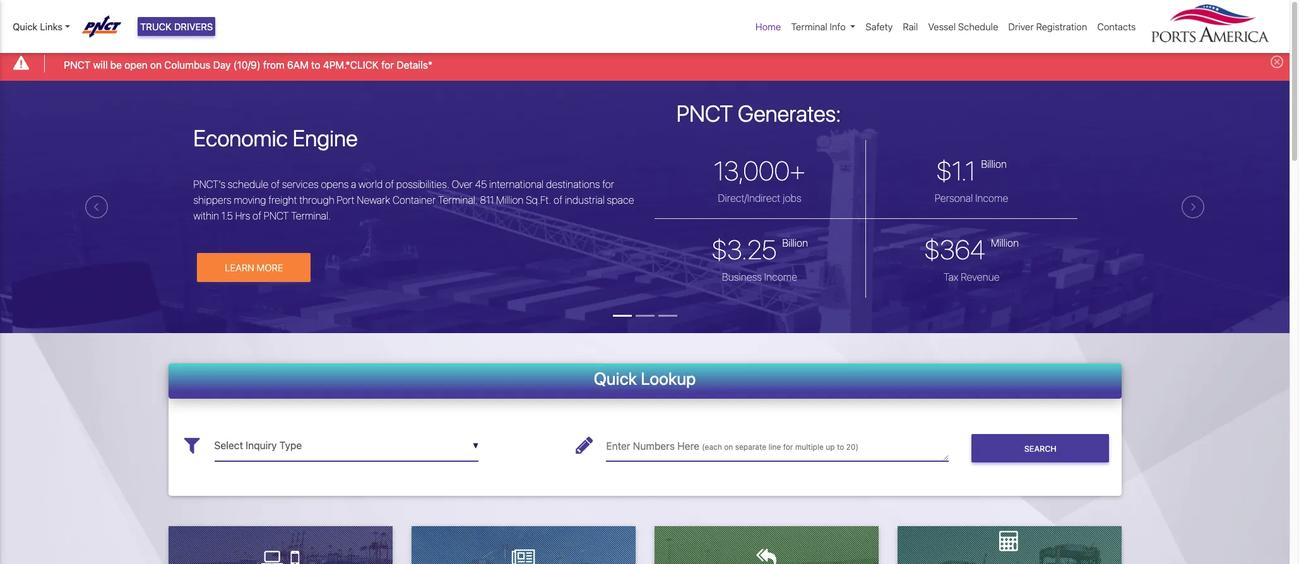 Task type: locate. For each thing, give the bounding box(es) containing it.
million inside $364 million
[[991, 237, 1019, 249]]

port
[[337, 194, 355, 206]]

0 vertical spatial quick
[[13, 21, 38, 32]]

on inside alert
[[150, 59, 162, 70]]

2 horizontal spatial pnct
[[677, 100, 733, 127]]

billion inside $3.25 billion
[[783, 237, 808, 249]]

income down $1.1 billion
[[976, 192, 1009, 204]]

1 horizontal spatial pnct
[[264, 210, 289, 222]]

1 vertical spatial for
[[602, 179, 614, 190]]

20)
[[847, 443, 859, 452]]

billion down jobs
[[783, 237, 808, 249]]

of right 'hrs'
[[253, 210, 261, 222]]

1 vertical spatial million
[[991, 237, 1019, 249]]

close image
[[1271, 56, 1284, 68]]

lookup
[[641, 369, 696, 389]]

0 horizontal spatial pnct
[[64, 59, 90, 70]]

1.5
[[222, 210, 233, 222]]

business
[[722, 271, 762, 283]]

on for separate
[[724, 443, 733, 452]]

0 horizontal spatial for
[[381, 59, 394, 70]]

on inside enter numbers here (each on separate line for multiple up to 20)
[[724, 443, 733, 452]]

pnct will be open on columbus day (10/9) from 6am to 4pm.*click for details* link
[[64, 57, 433, 72]]

income
[[976, 192, 1009, 204], [765, 271, 798, 283]]

quick left 'lookup'
[[594, 369, 637, 389]]

1 horizontal spatial quick
[[594, 369, 637, 389]]

None text field
[[606, 431, 949, 462]]

0 horizontal spatial quick
[[13, 21, 38, 32]]

pnct inside pnct's schedule of services opens a world of possibilities.                                 over 45 international destinations for shippers moving freight through port newark container terminal.                                 811 million sq.ft. of industrial space within 1.5 hrs of pnct terminal.
[[264, 210, 289, 222]]

0 horizontal spatial terminal.
[[291, 210, 331, 222]]

of
[[271, 179, 280, 190], [385, 179, 394, 190], [554, 194, 563, 206], [253, 210, 261, 222]]

quick left links
[[13, 21, 38, 32]]

1 horizontal spatial billion
[[982, 158, 1007, 170]]

for right the line
[[783, 443, 793, 452]]

generates:
[[738, 100, 841, 127]]

personal
[[935, 192, 973, 204]]

$1.1
[[937, 154, 976, 186]]

0 horizontal spatial income
[[765, 271, 798, 283]]

None text field
[[214, 431, 479, 462]]

1 horizontal spatial on
[[724, 443, 733, 452]]

1 horizontal spatial million
[[991, 237, 1019, 249]]

0 horizontal spatial billion
[[783, 237, 808, 249]]

quick for quick links
[[13, 21, 38, 32]]

enter
[[606, 441, 631, 452]]

0 vertical spatial for
[[381, 59, 394, 70]]

income for $1.1
[[976, 192, 1009, 204]]

contacts link
[[1093, 14, 1141, 39]]

income for $3.25
[[765, 271, 798, 283]]

on right open
[[150, 59, 162, 70]]

1 vertical spatial pnct
[[677, 100, 733, 127]]

to
[[311, 59, 320, 70], [837, 443, 844, 452]]

up
[[826, 443, 835, 452]]

to right up
[[837, 443, 844, 452]]

million down international
[[496, 194, 524, 206]]

million up revenue
[[991, 237, 1019, 249]]

for inside pnct's schedule of services opens a world of possibilities.                                 over 45 international destinations for shippers moving freight through port newark container terminal.                                 811 million sq.ft. of industrial space within 1.5 hrs of pnct terminal.
[[602, 179, 614, 190]]

terminal. down through at the left of page
[[291, 210, 331, 222]]

0 vertical spatial billion
[[982, 158, 1007, 170]]

to inside enter numbers here (each on separate line for multiple up to 20)
[[837, 443, 844, 452]]

vessel
[[928, 21, 956, 32]]

1 horizontal spatial to
[[837, 443, 844, 452]]

learn
[[225, 262, 254, 273]]

for
[[381, 59, 394, 70], [602, 179, 614, 190], [783, 443, 793, 452]]

terminal
[[791, 21, 828, 32]]

2 horizontal spatial for
[[783, 443, 793, 452]]

1 horizontal spatial for
[[602, 179, 614, 190]]

13,000+
[[714, 154, 806, 186]]

0 vertical spatial income
[[976, 192, 1009, 204]]

shippers
[[194, 194, 232, 206]]

pnct for pnct will be open on columbus day (10/9) from 6am to 4pm.*click for details*
[[64, 59, 90, 70]]

search
[[1025, 444, 1057, 454]]

0 vertical spatial on
[[150, 59, 162, 70]]

1 vertical spatial quick
[[594, 369, 637, 389]]

pnct for pnct generates:
[[677, 100, 733, 127]]

to inside pnct will be open on columbus day (10/9) from 6am to 4pm.*click for details* link
[[311, 59, 320, 70]]

numbers
[[633, 441, 675, 452]]

safety link
[[861, 14, 898, 39]]

tax
[[944, 271, 959, 283]]

enter numbers here (each on separate line for multiple up to 20)
[[606, 441, 859, 452]]

billion inside $1.1 billion
[[982, 158, 1007, 170]]

quick
[[13, 21, 38, 32], [594, 369, 637, 389]]

billion
[[982, 158, 1007, 170], [783, 237, 808, 249]]

billion right $1.1
[[982, 158, 1007, 170]]

jobs
[[783, 192, 802, 204]]

billion for $1.1
[[982, 158, 1007, 170]]

pnct will be open on columbus day (10/9) from 6am to 4pm.*click for details*
[[64, 59, 433, 70]]

on right (each on the bottom of page
[[724, 443, 733, 452]]

for up space on the left top
[[602, 179, 614, 190]]

1 vertical spatial billion
[[783, 237, 808, 249]]

0 vertical spatial to
[[311, 59, 320, 70]]

4pm.*click
[[323, 59, 379, 70]]

terminal.
[[438, 194, 478, 206], [291, 210, 331, 222]]

welcome to port newmark container terminal image
[[0, 81, 1290, 404]]

direct/indirect
[[718, 192, 781, 204]]

space
[[607, 194, 634, 206]]

$1.1 billion
[[937, 154, 1007, 186]]

industrial
[[565, 194, 605, 206]]

tax revenue
[[944, 271, 1000, 283]]

0 horizontal spatial to
[[311, 59, 320, 70]]

(each
[[702, 443, 722, 452]]

0 vertical spatial million
[[496, 194, 524, 206]]

0 horizontal spatial million
[[496, 194, 524, 206]]

schedule
[[959, 21, 999, 32]]

income down $3.25 billion in the top of the page
[[765, 271, 798, 283]]

for left details* at the top left of the page
[[381, 59, 394, 70]]

truck
[[140, 21, 172, 32]]

1 horizontal spatial income
[[976, 192, 1009, 204]]

1 horizontal spatial terminal.
[[438, 194, 478, 206]]

be
[[110, 59, 122, 70]]

1 vertical spatial on
[[724, 443, 733, 452]]

2 vertical spatial pnct
[[264, 210, 289, 222]]

drivers
[[174, 21, 213, 32]]

terminal info link
[[786, 14, 861, 39]]

45
[[475, 179, 487, 190]]

revenue
[[961, 271, 1000, 283]]

hrs
[[235, 210, 250, 222]]

to right "6am"
[[311, 59, 320, 70]]

opens
[[321, 179, 349, 190]]

$3.25
[[712, 233, 777, 265]]

on
[[150, 59, 162, 70], [724, 443, 733, 452]]

driver registration
[[1009, 21, 1088, 32]]

terminal info
[[791, 21, 846, 32]]

learn more button
[[197, 253, 311, 282]]

pnct inside alert
[[64, 59, 90, 70]]

0 vertical spatial pnct
[[64, 59, 90, 70]]

terminal. down over
[[438, 194, 478, 206]]

6am
[[287, 59, 309, 70]]

pnct
[[64, 59, 90, 70], [677, 100, 733, 127], [264, 210, 289, 222]]

of right sq.ft.
[[554, 194, 563, 206]]

811
[[480, 194, 494, 206]]

0 horizontal spatial on
[[150, 59, 162, 70]]

sq.ft.
[[526, 194, 552, 206]]

2 vertical spatial for
[[783, 443, 793, 452]]

1 vertical spatial income
[[765, 271, 798, 283]]

truck drivers
[[140, 21, 213, 32]]

1 vertical spatial to
[[837, 443, 844, 452]]

contacts
[[1098, 21, 1136, 32]]

to for 20)
[[837, 443, 844, 452]]



Task type: vqa. For each thing, say whether or not it's contained in the screenshot.
maritime
no



Task type: describe. For each thing, give the bounding box(es) containing it.
search button
[[972, 435, 1110, 463]]

open
[[125, 59, 148, 70]]

multiple
[[796, 443, 824, 452]]

pnct will be open on columbus day (10/9) from 6am to 4pm.*click for details* alert
[[0, 46, 1290, 81]]

quick links link
[[13, 20, 70, 34]]

for inside alert
[[381, 59, 394, 70]]

services
[[282, 179, 319, 190]]

info
[[830, 21, 846, 32]]

within
[[194, 210, 219, 222]]

$3.25 billion
[[712, 233, 808, 265]]

destinations
[[546, 179, 600, 190]]

driver
[[1009, 21, 1034, 32]]

from
[[263, 59, 285, 70]]

economic
[[194, 124, 288, 151]]

mobile image
[[291, 549, 299, 565]]

quick links
[[13, 21, 62, 32]]

container
[[393, 194, 436, 206]]

0 vertical spatial terminal.
[[438, 194, 478, 206]]

newark
[[357, 194, 390, 206]]

registration
[[1037, 21, 1088, 32]]

will
[[93, 59, 108, 70]]

billion for $3.25
[[783, 237, 808, 249]]

truck drivers link
[[138, 17, 216, 36]]

business income
[[722, 271, 798, 283]]

world
[[359, 179, 383, 190]]

▼
[[473, 442, 479, 451]]

details*
[[397, 59, 433, 70]]

safety
[[866, 21, 893, 32]]

schedule
[[228, 179, 269, 190]]

home
[[756, 21, 781, 32]]

economic engine
[[194, 124, 358, 151]]

moving
[[234, 194, 266, 206]]

on for columbus
[[150, 59, 162, 70]]

rail link
[[898, 14, 923, 39]]

pnct generates:
[[677, 100, 841, 127]]

line
[[769, 443, 781, 452]]

freight
[[268, 194, 297, 206]]

of right the world
[[385, 179, 394, 190]]

to for 4pm.*click
[[311, 59, 320, 70]]

columbus
[[164, 59, 211, 70]]

links
[[40, 21, 62, 32]]

$364 million
[[924, 233, 1019, 265]]

for inside enter numbers here (each on separate line for multiple up to 20)
[[783, 443, 793, 452]]

driver registration link
[[1004, 14, 1093, 39]]

personal income
[[935, 192, 1009, 204]]

vessel schedule link
[[923, 14, 1004, 39]]

1 vertical spatial terminal.
[[291, 210, 331, 222]]

possibilities.
[[396, 179, 450, 190]]

pnct's
[[194, 179, 225, 190]]

pnct's schedule of services opens a world of possibilities.                                 over 45 international destinations for shippers moving freight through port newark container terminal.                                 811 million sq.ft. of industrial space within 1.5 hrs of pnct terminal.
[[194, 179, 634, 222]]

more
[[257, 262, 283, 273]]

here
[[678, 441, 700, 452]]

13,000+ direct/indirect jobs
[[714, 154, 806, 204]]

a
[[351, 179, 356, 190]]

separate
[[735, 443, 767, 452]]

engine
[[293, 124, 358, 151]]

home link
[[751, 14, 786, 39]]

$364
[[924, 233, 986, 265]]

rail
[[903, 21, 918, 32]]

through
[[299, 194, 335, 206]]

of up freight
[[271, 179, 280, 190]]

(10/9)
[[234, 59, 261, 70]]

quick lookup
[[594, 369, 696, 389]]

quick for quick lookup
[[594, 369, 637, 389]]

vessel schedule
[[928, 21, 999, 32]]

day
[[213, 59, 231, 70]]

over
[[452, 179, 473, 190]]

million inside pnct's schedule of services opens a world of possibilities.                                 over 45 international destinations for shippers moving freight through port newark container terminal.                                 811 million sq.ft. of industrial space within 1.5 hrs of pnct terminal.
[[496, 194, 524, 206]]

international
[[490, 179, 544, 190]]



